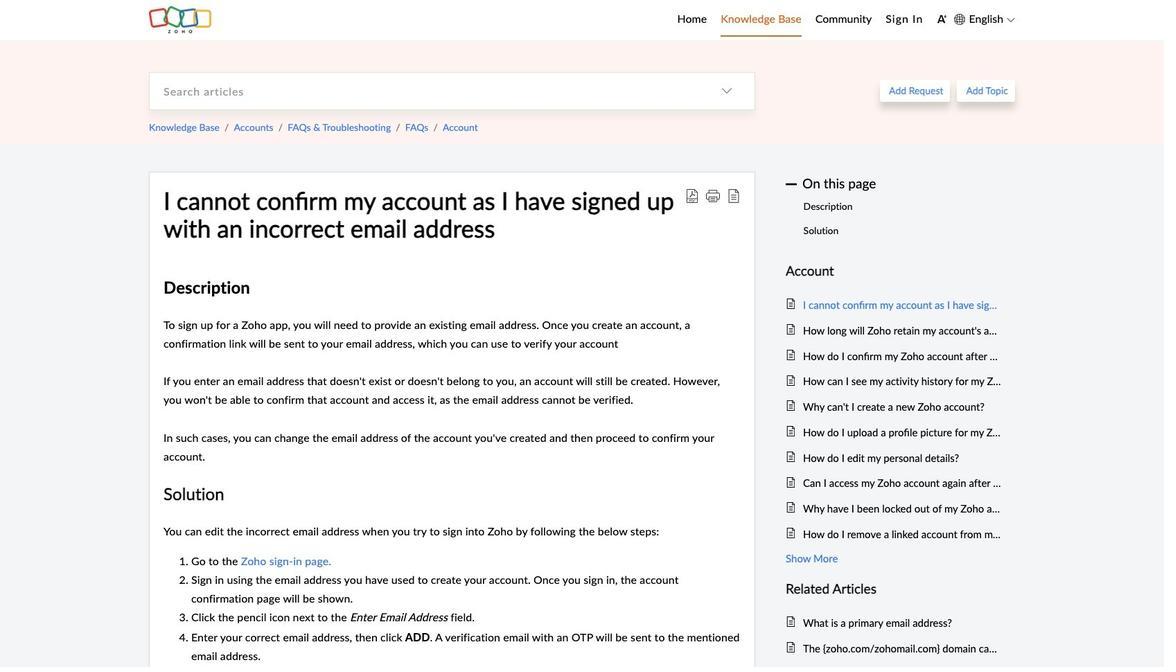 Task type: locate. For each thing, give the bounding box(es) containing it.
user preference image
[[938, 14, 948, 24]]

0 vertical spatial heading
[[786, 261, 1002, 282]]

1 vertical spatial heading
[[786, 579, 1002, 600]]

1 heading from the top
[[786, 261, 1002, 282]]

user preference element
[[938, 9, 948, 31]]

heading
[[786, 261, 1002, 282], [786, 579, 1002, 600]]



Task type: describe. For each thing, give the bounding box(es) containing it.
choose category image
[[722, 85, 733, 96]]

reader view image
[[727, 189, 741, 203]]

choose languages element
[[955, 10, 1016, 28]]

choose category element
[[700, 73, 755, 109]]

2 heading from the top
[[786, 579, 1002, 600]]

download as pdf image
[[686, 189, 700, 203]]

Search articles field
[[150, 73, 700, 109]]



